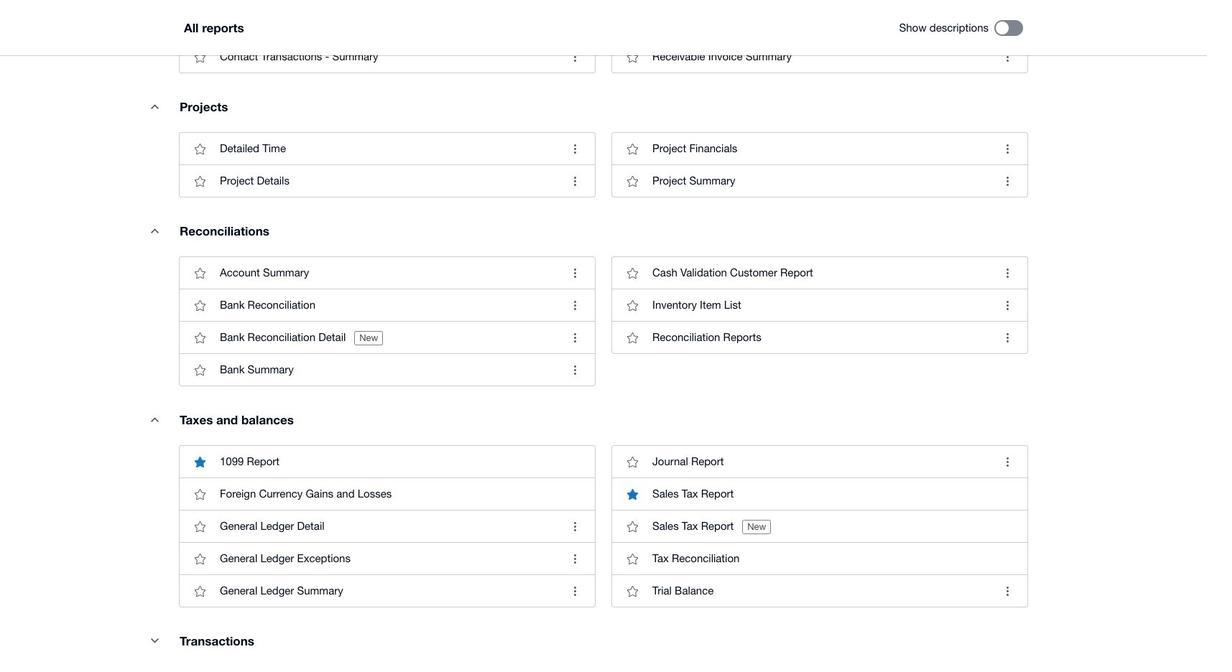 Task type: describe. For each thing, give the bounding box(es) containing it.
remove favorite image
[[185, 448, 214, 477]]

expand report group image
[[140, 92, 169, 121]]

remove favorite image
[[618, 480, 647, 509]]



Task type: vqa. For each thing, say whether or not it's contained in the screenshot.
svg icon
no



Task type: locate. For each thing, give the bounding box(es) containing it.
1 expand report group image from the top
[[140, 216, 169, 245]]

more options image
[[560, 43, 589, 71], [993, 43, 1022, 71], [993, 167, 1022, 196], [560, 323, 589, 352], [560, 577, 589, 606]]

collapse report group image
[[140, 627, 169, 655]]

more options image
[[560, 135, 589, 163], [993, 135, 1022, 163], [560, 167, 589, 196], [560, 259, 589, 288], [560, 291, 589, 320], [560, 356, 589, 385], [560, 512, 589, 541], [560, 545, 589, 574]]

expand report group image
[[140, 216, 169, 245], [140, 405, 169, 434]]

1 vertical spatial expand report group image
[[140, 405, 169, 434]]

favorite image
[[618, 167, 647, 196], [618, 259, 647, 288], [618, 291, 647, 320], [185, 323, 214, 352], [618, 323, 647, 352], [618, 448, 647, 477], [185, 480, 214, 509], [618, 512, 647, 541], [185, 545, 214, 574], [618, 545, 647, 574], [185, 577, 214, 606], [618, 577, 647, 606]]

0 vertical spatial expand report group image
[[140, 216, 169, 245]]

2 expand report group image from the top
[[140, 405, 169, 434]]

favorite image
[[185, 43, 214, 71], [618, 43, 647, 71], [185, 135, 214, 163], [618, 135, 647, 163], [185, 167, 214, 196], [185, 259, 214, 288], [185, 291, 214, 320], [185, 356, 214, 385], [185, 512, 214, 541]]



